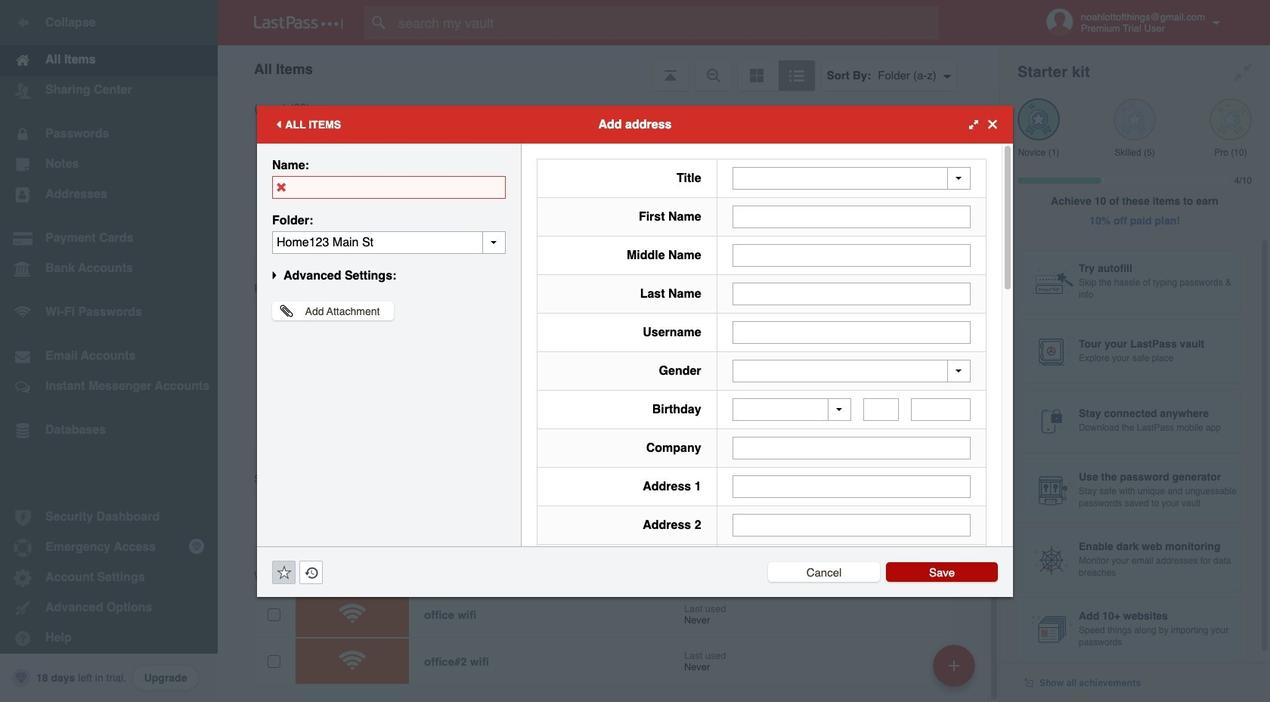 Task type: locate. For each thing, give the bounding box(es) containing it.
search my vault text field
[[365, 6, 969, 39]]

None text field
[[272, 176, 506, 199], [272, 231, 506, 254], [733, 244, 971, 267], [733, 282, 971, 305], [733, 321, 971, 344], [864, 399, 900, 421], [911, 399, 971, 421], [733, 476, 971, 498], [733, 514, 971, 537], [272, 176, 506, 199], [272, 231, 506, 254], [733, 244, 971, 267], [733, 282, 971, 305], [733, 321, 971, 344], [864, 399, 900, 421], [911, 399, 971, 421], [733, 476, 971, 498], [733, 514, 971, 537]]

lastpass image
[[254, 16, 343, 29]]

dialog
[[257, 106, 1014, 703]]

None text field
[[733, 205, 971, 228], [733, 437, 971, 460], [733, 205, 971, 228], [733, 437, 971, 460]]

Search search field
[[365, 6, 969, 39]]



Task type: vqa. For each thing, say whether or not it's contained in the screenshot.
caret right icon in the bottom left of the page
no



Task type: describe. For each thing, give the bounding box(es) containing it.
new item image
[[949, 661, 960, 671]]

vault options navigation
[[218, 45, 1000, 91]]

new item navigation
[[928, 641, 985, 703]]

main navigation navigation
[[0, 0, 218, 703]]



